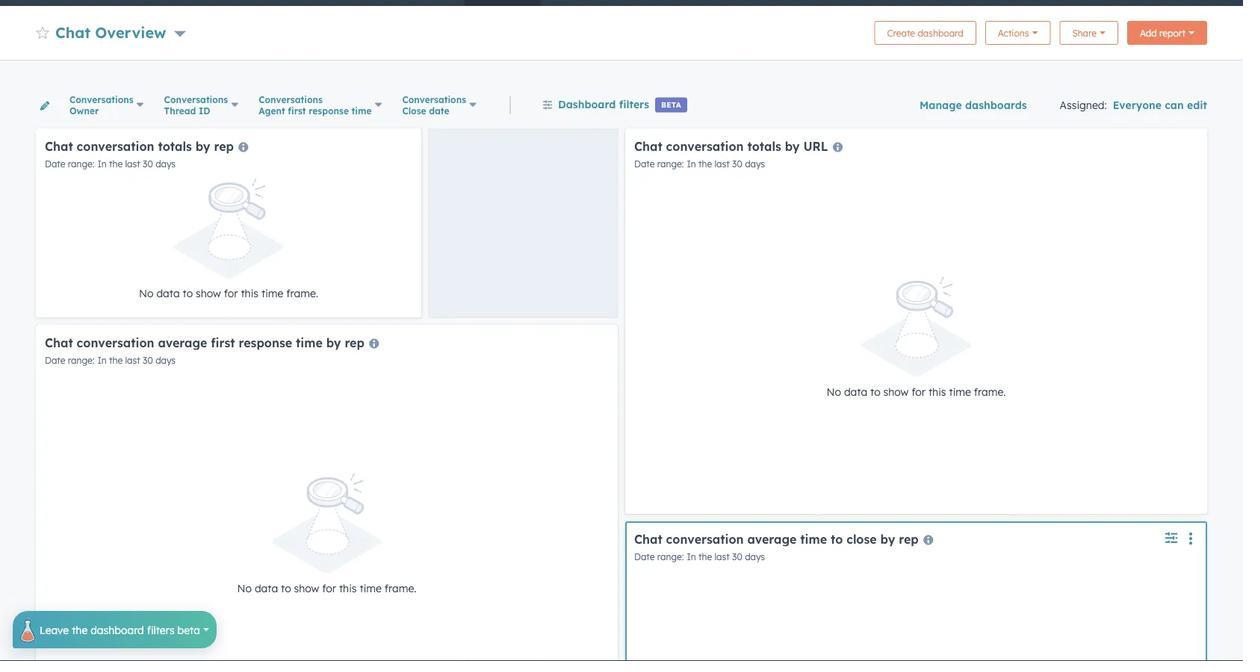 Task type: locate. For each thing, give the bounding box(es) containing it.
data for rep
[[157, 287, 180, 300]]

1 horizontal spatial first
[[288, 105, 306, 116]]

conversation for chat conversation average first response time by rep
[[77, 335, 154, 350]]

chat conversation average time to close by rep
[[635, 532, 919, 547]]

last inside the chat conversation average first response time by rep element
[[125, 355, 140, 366]]

the inside chat conversation totals by url element
[[699, 158, 712, 170]]

last down chat conversation totals by rep
[[125, 158, 140, 170]]

date range: in the last 30 days for chat conversation average first response time by rep
[[45, 355, 176, 366]]

for for chat conversation totals by rep
[[224, 287, 238, 300]]

1 horizontal spatial data
[[255, 582, 278, 595]]

1 totals from the left
[[158, 139, 192, 154]]

data inside chat conversation totals by rep element
[[157, 287, 180, 300]]

manage dashboards
[[920, 98, 1027, 111]]

to inside the chat conversation average first response time by rep element
[[281, 582, 291, 595]]

report
[[1160, 27, 1186, 38]]

2 horizontal spatial rep
[[899, 532, 919, 547]]

days inside chat conversation totals by rep element
[[156, 158, 176, 170]]

data for url
[[845, 385, 868, 398]]

range: inside chat conversation totals by rep element
[[68, 158, 95, 170]]

1 horizontal spatial response
[[309, 105, 349, 116]]

date
[[45, 158, 65, 170], [635, 158, 655, 170], [45, 355, 65, 366], [635, 552, 655, 563]]

0 horizontal spatial dashboard
[[91, 624, 144, 637]]

for for chat conversation average first response time by rep
[[322, 582, 336, 595]]

30 inside the chat conversation average first response time by rep element
[[143, 355, 153, 366]]

2 horizontal spatial data
[[845, 385, 868, 398]]

no inside the chat conversation average first response time by rep element
[[237, 582, 252, 595]]

time inside chat conversation totals by url element
[[950, 385, 972, 398]]

no data to show for this time frame. inside chat conversation totals by rep element
[[139, 287, 318, 300]]

totals for url
[[748, 139, 782, 154]]

2 horizontal spatial frame.
[[975, 385, 1006, 398]]

1 vertical spatial for
[[912, 385, 926, 398]]

1 horizontal spatial frame.
[[385, 582, 417, 595]]

filters
[[619, 98, 650, 111], [147, 624, 175, 637]]

0 vertical spatial data
[[157, 287, 180, 300]]

no data to show for this time frame. inside chat conversation totals by url element
[[827, 385, 1006, 398]]

1 conversations from the left
[[70, 94, 134, 105]]

1 vertical spatial no
[[827, 385, 842, 398]]

0 horizontal spatial response
[[239, 335, 292, 350]]

1 vertical spatial no data to show for this time frame.
[[827, 385, 1006, 398]]

30 for url
[[733, 158, 743, 170]]

leave
[[40, 624, 69, 637]]

this inside the chat conversation average first response time by rep element
[[339, 582, 357, 595]]

0 vertical spatial rep
[[214, 139, 234, 154]]

show inside the chat conversation average first response time by rep element
[[294, 582, 319, 595]]

frame. for chat conversation average first response time by rep
[[385, 582, 417, 595]]

4 conversations from the left
[[402, 94, 466, 105]]

no data to show for this time frame.
[[139, 287, 318, 300], [827, 385, 1006, 398], [237, 582, 417, 595]]

conversations inside conversations agent first response time
[[259, 94, 323, 105]]

last down chat conversation average time to close by rep
[[715, 552, 730, 563]]

no
[[139, 287, 154, 300], [827, 385, 842, 398], [237, 582, 252, 595]]

conversation for chat conversation totals by url
[[666, 139, 744, 154]]

manage dashboards button
[[920, 96, 1027, 114]]

1 horizontal spatial average
[[748, 532, 797, 547]]

date range: in the last 30 days inside chat conversation totals by url element
[[635, 158, 765, 170]]

1 vertical spatial average
[[748, 532, 797, 547]]

in inside chat conversation average time to close by rep element
[[687, 552, 696, 563]]

no inside chat conversation totals by url element
[[827, 385, 842, 398]]

date
[[429, 105, 450, 116]]

this for chat conversation totals by url
[[929, 385, 947, 398]]

to
[[183, 287, 193, 300], [871, 385, 881, 398], [831, 532, 843, 547], [281, 582, 291, 595]]

frame. inside chat conversation totals by url element
[[975, 385, 1006, 398]]

beta
[[662, 100, 682, 110]]

30 down chat conversation totals by url
[[733, 158, 743, 170]]

days inside the chat conversation average first response time by rep element
[[156, 355, 176, 366]]

0 horizontal spatial first
[[211, 335, 235, 350]]

0 vertical spatial no data to show for this time frame.
[[139, 287, 318, 300]]

to inside chat conversation average time to close by rep element
[[831, 532, 843, 547]]

2 conversations from the left
[[164, 94, 228, 105]]

1 vertical spatial filters
[[147, 624, 175, 637]]

this
[[241, 287, 259, 300], [929, 385, 947, 398], [339, 582, 357, 595]]

0 horizontal spatial for
[[224, 287, 238, 300]]

conversation for chat conversation totals by rep
[[77, 139, 154, 154]]

days inside chat conversation totals by url element
[[745, 158, 765, 170]]

range: for chat conversation totals by url
[[658, 158, 684, 170]]

days down chat conversation totals by url
[[745, 158, 765, 170]]

dashboard right create at the right of the page
[[918, 27, 964, 38]]

filters left beta
[[147, 624, 175, 637]]

2 horizontal spatial show
[[884, 385, 909, 398]]

0 vertical spatial for
[[224, 287, 238, 300]]

range: inside the chat conversation average first response time by rep element
[[68, 355, 95, 366]]

assigned: everyone can edit
[[1060, 98, 1208, 111]]

1 vertical spatial data
[[845, 385, 868, 398]]

no data to show for this time frame. for response
[[237, 582, 417, 595]]

date inside chat conversation totals by url element
[[635, 158, 655, 170]]

1 horizontal spatial filters
[[619, 98, 650, 111]]

show
[[196, 287, 221, 300], [884, 385, 909, 398], [294, 582, 319, 595]]

1 horizontal spatial dashboard
[[918, 27, 964, 38]]

2 vertical spatial data
[[255, 582, 278, 595]]

the for chat conversation totals by rep
[[109, 158, 123, 170]]

1 horizontal spatial show
[[294, 582, 319, 595]]

range:
[[68, 158, 95, 170], [658, 158, 684, 170], [68, 355, 95, 366], [658, 552, 684, 563]]

last down chat conversation totals by url
[[715, 158, 730, 170]]

time inside conversations agent first response time
[[352, 105, 372, 116]]

0 vertical spatial this
[[241, 287, 259, 300]]

1 vertical spatial rep
[[345, 335, 365, 350]]

0 vertical spatial filters
[[619, 98, 650, 111]]

1 vertical spatial this
[[929, 385, 947, 398]]

0 vertical spatial show
[[196, 287, 221, 300]]

chat for chat conversation totals by url
[[635, 139, 663, 154]]

first
[[288, 105, 306, 116], [211, 335, 235, 350]]

range: inside chat conversation totals by url element
[[658, 158, 684, 170]]

3 conversations from the left
[[259, 94, 323, 105]]

to inside chat conversation totals by url element
[[871, 385, 881, 398]]

filters left the beta
[[619, 98, 650, 111]]

response inside conversations agent first response time
[[309, 105, 349, 116]]

chat inside popup button
[[55, 23, 91, 41]]

first inside conversations agent first response time
[[288, 105, 306, 116]]

dashboard inside popup button
[[91, 624, 144, 637]]

conversations agent first response time
[[259, 94, 372, 116]]

agent
[[259, 105, 285, 116]]

frame. inside the chat conversation average first response time by rep element
[[385, 582, 417, 595]]

range: for chat conversation totals by rep
[[68, 158, 95, 170]]

2 horizontal spatial this
[[929, 385, 947, 398]]

2 vertical spatial show
[[294, 582, 319, 595]]

1 horizontal spatial totals
[[748, 139, 782, 154]]

30 for response
[[143, 355, 153, 366]]

days for rep
[[156, 158, 176, 170]]

1 vertical spatial show
[[884, 385, 909, 398]]

leave the dashboard filters beta
[[40, 624, 200, 637]]

date range: in the last 30 days
[[45, 158, 176, 170], [635, 158, 765, 170], [45, 355, 176, 366], [635, 552, 765, 563]]

manage
[[920, 98, 962, 111]]

last for chat conversation average first response time by rep
[[125, 355, 140, 366]]

2 horizontal spatial for
[[912, 385, 926, 398]]

date range: in the last 30 days for chat conversation totals by rep
[[45, 158, 176, 170]]

chat
[[55, 23, 91, 41], [45, 139, 73, 154], [635, 139, 663, 154], [45, 335, 73, 350], [635, 532, 663, 547]]

totals for rep
[[158, 139, 192, 154]]

frame. inside chat conversation totals by rep element
[[286, 287, 318, 300]]

data inside chat conversation totals by url element
[[845, 385, 868, 398]]

1 vertical spatial dashboard
[[91, 624, 144, 637]]

conversations owner
[[70, 94, 134, 116]]

close
[[847, 532, 877, 547]]

0 horizontal spatial average
[[158, 335, 207, 350]]

conversation inside chat conversation totals by rep element
[[77, 139, 154, 154]]

conversation inside chat conversation average time to close by rep element
[[666, 532, 744, 547]]

30 inside chat conversation totals by rep element
[[143, 158, 153, 170]]

no data to show for this time frame. inside the chat conversation average first response time by rep element
[[237, 582, 417, 595]]

the
[[109, 158, 123, 170], [699, 158, 712, 170], [109, 355, 123, 366], [699, 552, 712, 563], [72, 624, 88, 637]]

30 down chat conversation average first response time by rep
[[143, 355, 153, 366]]

response
[[309, 105, 349, 116], [239, 335, 292, 350]]

average
[[158, 335, 207, 350], [748, 532, 797, 547]]

30
[[143, 158, 153, 170], [733, 158, 743, 170], [143, 355, 153, 366], [733, 552, 743, 563]]

0 horizontal spatial totals
[[158, 139, 192, 154]]

30 inside chat conversation totals by url element
[[733, 158, 743, 170]]

in for chat conversation totals by url
[[687, 158, 696, 170]]

by
[[196, 139, 210, 154], [785, 139, 800, 154], [326, 335, 341, 350], [881, 532, 896, 547]]

0 vertical spatial frame.
[[286, 287, 318, 300]]

0 horizontal spatial data
[[157, 287, 180, 300]]

0 horizontal spatial no
[[139, 287, 154, 300]]

days for url
[[745, 158, 765, 170]]

thread
[[164, 105, 196, 116]]

rep for chat conversation average first response time by rep
[[345, 335, 365, 350]]

conversation
[[77, 139, 154, 154], [666, 139, 744, 154], [77, 335, 154, 350], [666, 532, 744, 547]]

30 down chat conversation average time to close by rep
[[733, 552, 743, 563]]

30 down chat conversation totals by rep
[[143, 158, 153, 170]]

data
[[157, 287, 180, 300], [845, 385, 868, 398], [255, 582, 278, 595]]

2 vertical spatial no
[[237, 582, 252, 595]]

to inside chat conversation totals by rep element
[[183, 287, 193, 300]]

0 vertical spatial first
[[288, 105, 306, 116]]

2 totals from the left
[[748, 139, 782, 154]]

1 horizontal spatial no
[[237, 582, 252, 595]]

dashboard filters button
[[543, 95, 650, 115]]

chat conversation average first response time by rep element
[[36, 325, 618, 661]]

totals
[[158, 139, 192, 154], [748, 139, 782, 154]]

dashboard
[[918, 27, 964, 38], [91, 624, 144, 637]]

days down chat conversation totals by rep
[[156, 158, 176, 170]]

2 vertical spatial frame.
[[385, 582, 417, 595]]

0 horizontal spatial frame.
[[286, 287, 318, 300]]

conversations for owner
[[70, 94, 134, 105]]

create
[[888, 27, 916, 38]]

last inside chat conversation totals by rep element
[[125, 158, 140, 170]]

date inside the chat conversation average first response time by rep element
[[45, 355, 65, 366]]

frame.
[[286, 287, 318, 300], [975, 385, 1006, 398], [385, 582, 417, 595]]

conversations
[[70, 94, 134, 105], [164, 94, 228, 105], [259, 94, 323, 105], [402, 94, 466, 105]]

this inside chat conversation totals by url element
[[929, 385, 947, 398]]

0 horizontal spatial this
[[241, 287, 259, 300]]

2 vertical spatial this
[[339, 582, 357, 595]]

date inside chat conversation totals by rep element
[[45, 158, 65, 170]]

days inside chat conversation average time to close by rep element
[[745, 552, 765, 563]]

last inside chat conversation totals by url element
[[715, 158, 730, 170]]

2 horizontal spatial no
[[827, 385, 842, 398]]

to for chat conversation totals by rep
[[183, 287, 193, 300]]

last for chat conversation totals by rep
[[125, 158, 140, 170]]

2 vertical spatial no data to show for this time frame.
[[237, 582, 417, 595]]

date range: in the last 30 days inside the chat conversation average first response time by rep element
[[45, 355, 176, 366]]

days down chat conversation average time to close by rep
[[745, 552, 765, 563]]

days for response
[[156, 355, 176, 366]]

1 vertical spatial response
[[239, 335, 292, 350]]

for inside the chat conversation average first response time by rep element
[[322, 582, 336, 595]]

2 vertical spatial for
[[322, 582, 336, 595]]

add report button
[[1128, 21, 1208, 45]]

1 horizontal spatial for
[[322, 582, 336, 595]]

show inside chat conversation totals by url element
[[884, 385, 909, 398]]

0 horizontal spatial show
[[196, 287, 221, 300]]

no for url
[[827, 385, 842, 398]]

in inside the chat conversation average first response time by rep element
[[98, 355, 107, 366]]

1 horizontal spatial this
[[339, 582, 357, 595]]

0 vertical spatial dashboard
[[918, 27, 964, 38]]

date range: in the last 30 days inside chat conversation totals by rep element
[[45, 158, 176, 170]]

rep
[[214, 139, 234, 154], [345, 335, 365, 350], [899, 532, 919, 547]]

time inside chat conversation average time to close by rep element
[[801, 532, 827, 547]]

rep for chat conversation average time to close by rep
[[899, 532, 919, 547]]

1 vertical spatial frame.
[[975, 385, 1006, 398]]

0 vertical spatial response
[[309, 105, 349, 116]]

average for first
[[158, 335, 207, 350]]

no for response
[[237, 582, 252, 595]]

show inside chat conversation totals by rep element
[[196, 287, 221, 300]]

time
[[352, 105, 372, 116], [262, 287, 284, 300], [296, 335, 323, 350], [950, 385, 972, 398], [801, 532, 827, 547], [360, 582, 382, 595]]

in
[[98, 158, 107, 170], [687, 158, 696, 170], [98, 355, 107, 366], [687, 552, 696, 563]]

totals down thread
[[158, 139, 192, 154]]

data inside the chat conversation average first response time by rep element
[[255, 582, 278, 595]]

the inside chat conversation average time to close by rep element
[[699, 552, 712, 563]]

0 horizontal spatial filters
[[147, 624, 175, 637]]

this inside chat conversation totals by rep element
[[241, 287, 259, 300]]

chat for chat conversation totals by rep
[[45, 139, 73, 154]]

0 vertical spatial average
[[158, 335, 207, 350]]

0 vertical spatial no
[[139, 287, 154, 300]]

conversations for close
[[402, 94, 466, 105]]

2 vertical spatial rep
[[899, 532, 919, 547]]

for inside chat conversation totals by rep element
[[224, 287, 238, 300]]

for for chat conversation totals by url
[[912, 385, 926, 398]]

first inside the chat conversation average first response time by rep element
[[211, 335, 235, 350]]

the inside chat conversation totals by rep element
[[109, 158, 123, 170]]

days
[[156, 158, 176, 170], [745, 158, 765, 170], [156, 355, 176, 366], [745, 552, 765, 563]]

totals left url
[[748, 139, 782, 154]]

no inside chat conversation totals by rep element
[[139, 287, 154, 300]]

1 horizontal spatial rep
[[345, 335, 365, 350]]

chat overview
[[55, 23, 166, 41]]

the for chat conversation totals by url
[[699, 158, 712, 170]]

chat conversation totals by rep element
[[36, 129, 422, 318]]

1 vertical spatial first
[[211, 335, 235, 350]]

last
[[125, 158, 140, 170], [715, 158, 730, 170], [125, 355, 140, 366], [715, 552, 730, 563]]

conversations for thread
[[164, 94, 228, 105]]

in inside chat conversation totals by url element
[[687, 158, 696, 170]]

last down chat conversation average first response time by rep
[[125, 355, 140, 366]]

in inside chat conversation totals by rep element
[[98, 158, 107, 170]]

for
[[224, 287, 238, 300], [912, 385, 926, 398], [322, 582, 336, 595]]

conversation inside the chat conversation average first response time by rep element
[[77, 335, 154, 350]]

dashboard right 'leave'
[[91, 624, 144, 637]]

for inside chat conversation totals by url element
[[912, 385, 926, 398]]

conversation inside chat conversation totals by url element
[[666, 139, 744, 154]]

create dashboard
[[888, 27, 964, 38]]

days down chat conversation average first response time by rep
[[156, 355, 176, 366]]



Task type: vqa. For each thing, say whether or not it's contained in the screenshot.
or
no



Task type: describe. For each thing, give the bounding box(es) containing it.
close
[[402, 105, 426, 116]]

date inside chat conversation average time to close by rep element
[[635, 552, 655, 563]]

frame. for chat conversation totals by url
[[975, 385, 1006, 398]]

filters inside popup button
[[147, 624, 175, 637]]

beta
[[178, 624, 200, 637]]

leave the dashboard filters beta button
[[13, 606, 217, 649]]

frame. for chat conversation totals by rep
[[286, 287, 318, 300]]

conversations for agent
[[259, 94, 323, 105]]

conversations thread id
[[164, 94, 228, 116]]

last inside chat conversation average time to close by rep element
[[715, 552, 730, 563]]

chat overview banner
[[36, 16, 1208, 45]]

everyone
[[1113, 98, 1162, 111]]

the for chat conversation average first response time by rep
[[109, 355, 123, 366]]

owner
[[70, 105, 99, 116]]

to for chat conversation average first response time by rep
[[281, 582, 291, 595]]

show for rep
[[196, 287, 221, 300]]

everyone can edit button
[[1113, 96, 1208, 114]]

average for time
[[748, 532, 797, 547]]

dashboard inside button
[[918, 27, 964, 38]]

time inside chat conversation totals by rep element
[[262, 287, 284, 300]]

filters inside button
[[619, 98, 650, 111]]

overview
[[95, 23, 166, 41]]

assigned:
[[1060, 98, 1107, 111]]

show for url
[[884, 385, 909, 398]]

conversations close date
[[402, 94, 466, 116]]

0 horizontal spatial rep
[[214, 139, 234, 154]]

add
[[1141, 27, 1158, 38]]

this for chat conversation totals by rep
[[241, 287, 259, 300]]

url
[[804, 139, 829, 154]]

actions button
[[986, 21, 1051, 45]]

dashboard filters
[[558, 98, 650, 111]]

30 inside chat conversation average time to close by rep element
[[733, 552, 743, 563]]

add report
[[1141, 27, 1186, 38]]

chat conversation totals by url element
[[626, 129, 1208, 514]]

date range: in the last 30 days for chat conversation totals by url
[[635, 158, 765, 170]]

chat for chat overview
[[55, 23, 91, 41]]

show for response
[[294, 582, 319, 595]]

create dashboard button
[[875, 21, 977, 45]]

actions
[[998, 27, 1030, 38]]

chat for chat conversation average time to close by rep
[[635, 532, 663, 547]]

edit
[[1188, 98, 1208, 111]]

date for chat conversation average first response time by rep
[[45, 355, 65, 366]]

no for rep
[[139, 287, 154, 300]]

conversation for chat conversation average time to close by rep
[[666, 532, 744, 547]]

the inside popup button
[[72, 624, 88, 637]]

no data to show for this time frame. for rep
[[139, 287, 318, 300]]

chat conversation totals by rep
[[45, 139, 234, 154]]

chat conversation average first response time by rep
[[45, 335, 365, 350]]

in for chat conversation totals by rep
[[98, 158, 107, 170]]

30 for rep
[[143, 158, 153, 170]]

range: inside chat conversation average time to close by rep element
[[658, 552, 684, 563]]

data for response
[[255, 582, 278, 595]]

share
[[1073, 27, 1097, 38]]

this for chat conversation average first response time by rep
[[339, 582, 357, 595]]

date for chat conversation totals by rep
[[45, 158, 65, 170]]

range: for chat conversation average first response time by rep
[[68, 355, 95, 366]]

last for chat conversation totals by url
[[715, 158, 730, 170]]

chat for chat conversation average first response time by rep
[[45, 335, 73, 350]]

share button
[[1060, 21, 1119, 45]]

dashboard
[[558, 98, 616, 111]]

date range: in the last 30 days inside chat conversation average time to close by rep element
[[635, 552, 765, 563]]

to for chat conversation totals by url
[[871, 385, 881, 398]]

chat conversation totals by url
[[635, 139, 829, 154]]

report actions image
[[1184, 533, 1199, 548]]

date for chat conversation totals by url
[[635, 158, 655, 170]]

no data to show for this time frame. for url
[[827, 385, 1006, 398]]

can
[[1165, 98, 1184, 111]]

dashboards
[[966, 98, 1027, 111]]

in for chat conversation average first response time by rep
[[98, 355, 107, 366]]

chat overview button
[[55, 21, 186, 43]]

chat conversation average time to close by rep element
[[626, 522, 1208, 661]]

id
[[199, 105, 210, 116]]



